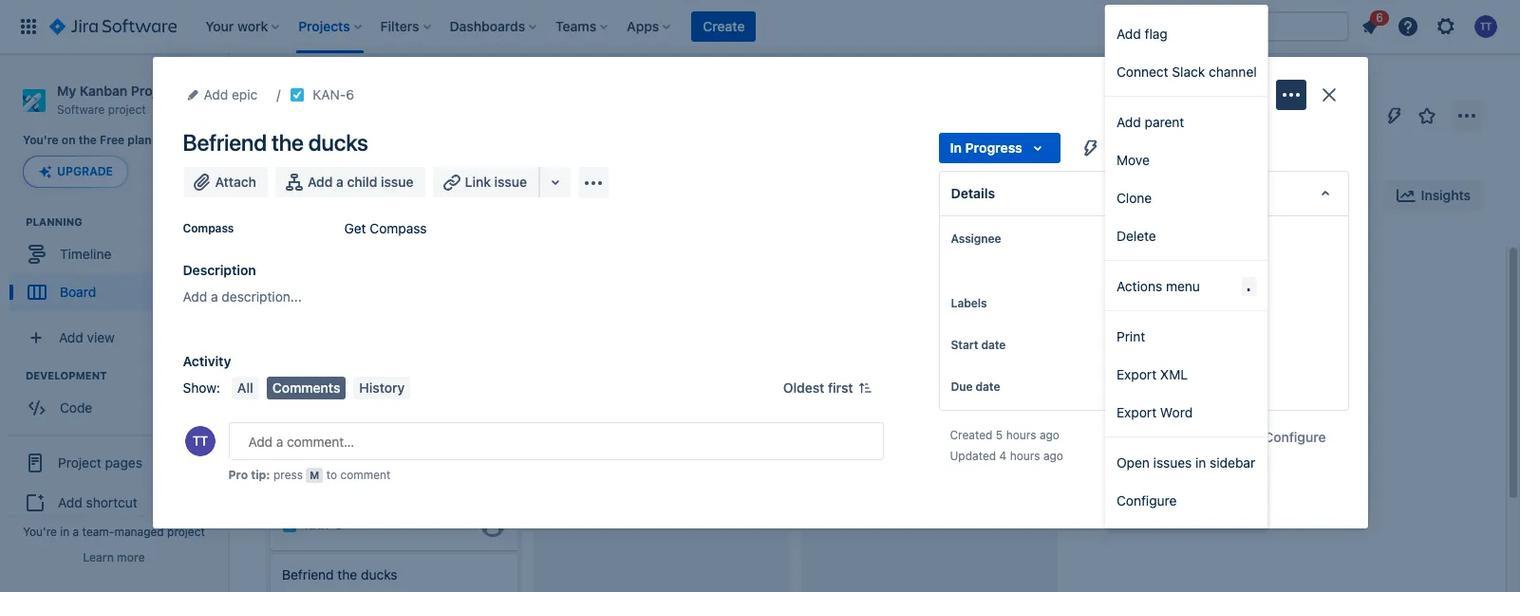 Task type: describe. For each thing, give the bounding box(es) containing it.
connect slack channel button
[[1105, 52, 1268, 90]]

add shortcut
[[58, 495, 137, 511]]

learn
[[83, 551, 114, 565]]

print link
[[1105, 317, 1268, 355]]

1 horizontal spatial project
[[167, 525, 205, 539]]

get compass
[[344, 220, 427, 236]]

0 horizontal spatial compass
[[183, 221, 234, 235]]

comments
[[272, 380, 340, 396]]

press
[[273, 468, 303, 482]]

1 horizontal spatial befriend
[[282, 567, 334, 583]]

due date
[[951, 380, 1000, 394]]

a for child
[[336, 174, 344, 190]]

add a description...
[[183, 289, 302, 305]]

[task for [task 2: add task summary]
[[282, 438, 315, 454]]

on
[[62, 133, 75, 147]]

upgrade
[[57, 165, 113, 179]]

sep
[[1105, 337, 1129, 353]]

you're in a team-managed project
[[23, 525, 205, 539]]

0 horizontal spatial the
[[79, 133, 97, 147]]

my kanban project link
[[339, 76, 454, 99]]

add a child issue
[[308, 174, 413, 190]]

code
[[60, 400, 92, 416]]

details
[[951, 185, 995, 201]]

comment
[[340, 468, 391, 482]]

group containing add flag
[[1105, 9, 1268, 96]]

kan- for 6
[[313, 86, 346, 103]]

xml
[[1160, 366, 1188, 382]]

delete
[[1117, 227, 1156, 244]]

assignee
[[951, 232, 1001, 246]]

2 vertical spatial a
[[73, 525, 79, 539]]

add parent button
[[1105, 103, 1268, 141]]

my kanban project software project
[[57, 83, 176, 117]]

automations menu button icon image
[[1383, 104, 1406, 127]]

eloisefrancis23 image
[[423, 180, 454, 211]]

board
[[318, 116, 375, 142]]

export xml
[[1117, 366, 1188, 382]]

group containing project pages
[[8, 435, 206, 570]]

clone button
[[1105, 178, 1268, 216]]

details element
[[938, 171, 1349, 216]]

green
[[1109, 294, 1146, 310]]

1 vertical spatial hours
[[1010, 449, 1040, 463]]

6 inside create banner
[[1376, 10, 1383, 25]]

link issue
[[465, 174, 527, 190]]

export xml link
[[1105, 355, 1268, 393]]

software
[[57, 102, 105, 117]]

add flag
[[1117, 25, 1168, 41]]

create button
[[691, 11, 756, 42]]

group containing open issues in sidebar
[[1105, 438, 1268, 525]]

add flag button
[[1105, 14, 1268, 52]]

none
[[1105, 379, 1138, 395]]

timeline link
[[9, 236, 204, 274]]

insights image
[[1394, 184, 1417, 207]]

0 vertical spatial ago
[[1039, 428, 1059, 442]]

assign to me
[[1105, 259, 1184, 275]]

group containing add parent
[[1105, 97, 1268, 260]]

history
[[359, 380, 405, 396]]

3
[[335, 519, 342, 533]]

history button
[[354, 377, 411, 400]]

add for add a child issue
[[308, 174, 333, 190]]

kanban for my kanban project software project
[[80, 83, 127, 99]]

add a child issue button
[[275, 167, 425, 197]]

show:
[[183, 380, 220, 396]]

sidebar
[[1210, 454, 1255, 470]]

terry turtle image
[[395, 180, 425, 211]]

code link
[[9, 390, 204, 428]]

export for export xml
[[1117, 366, 1157, 382]]

configure inside befriend the ducks dialog
[[1264, 429, 1326, 445]]

0 vertical spatial configure link
[[1226, 422, 1337, 453]]

description...
[[222, 289, 302, 305]]

befriend inside dialog
[[183, 129, 267, 156]]

managed
[[114, 525, 164, 539]]

my for my kanban project software project
[[57, 83, 76, 99]]

open
[[1117, 454, 1150, 470]]

board link
[[9, 274, 204, 312]]

in progress
[[950, 140, 1022, 156]]

add shortcut button
[[8, 485, 206, 522]]

connect
[[1117, 63, 1168, 79]]

menu bar inside befriend the ducks dialog
[[228, 377, 414, 400]]

due date pin to top. only you can see pinned fields. image
[[1004, 380, 1019, 395]]

open issues in sidebar
[[1117, 454, 1255, 470]]

by
[[1270, 189, 1283, 201]]

primary element
[[11, 0, 1159, 53]]

projects link
[[266, 76, 316, 99]]

issues
[[1153, 454, 1192, 470]]

[task 1: add task summary]
[[282, 309, 451, 325]]

progress
[[965, 140, 1022, 156]]

you're for you're in a team-managed project
[[23, 525, 57, 539]]

task for 1:
[[360, 309, 386, 325]]

ducks inside dialog
[[308, 129, 368, 156]]

learn more button
[[83, 551, 145, 566]]

add people image
[[467, 184, 490, 207]]

kan-3
[[305, 519, 342, 533]]

to inside assign to me button
[[1150, 259, 1162, 275]]

due
[[951, 380, 973, 394]]

board
[[60, 284, 96, 300]]

child
[[347, 174, 377, 190]]

4
[[999, 449, 1007, 463]]

0 horizontal spatial to
[[326, 468, 337, 482]]

export word
[[1117, 404, 1193, 420]]

kan-2
[[305, 390, 342, 404]]

add for add a description...
[[183, 289, 207, 305]]

link web pages and more image
[[540, 167, 571, 197]]

kan board
[[268, 116, 375, 142]]

activity
[[183, 353, 231, 369]]

free
[[100, 133, 125, 147]]

group by
[[1229, 189, 1283, 201]]

my kanban project
[[339, 79, 454, 95]]

close image
[[1317, 84, 1340, 106]]

labels pin to top. only you can see pinned fields. image
[[991, 296, 1006, 311]]

Add a comment… field
[[228, 422, 883, 460]]

19,
[[1132, 337, 1150, 353]]

planning group
[[9, 215, 213, 317]]

connect slack channel
[[1117, 63, 1257, 79]]

summary] for [task 1: add task summary]
[[389, 309, 451, 325]]

star kan board image
[[1416, 104, 1438, 127]]

2 issue from the left
[[494, 174, 527, 190]]

insights
[[1421, 187, 1471, 203]]

group containing print
[[1105, 311, 1268, 437]]

kan-2 link
[[305, 389, 342, 405]]

2:
[[318, 438, 330, 454]]

a for description...
[[211, 289, 218, 305]]

all button
[[232, 377, 259, 400]]



Task type: locate. For each thing, give the bounding box(es) containing it.
first
[[828, 380, 853, 396]]

project pages link
[[8, 443, 206, 485]]

open issues in sidebar button
[[1105, 443, 1268, 481]]

delete button
[[1105, 216, 1268, 254]]

task up comment
[[362, 438, 388, 454]]

create banner
[[0, 0, 1520, 53]]

1 horizontal spatial kanban
[[361, 79, 407, 95]]

project inside group
[[58, 455, 101, 471]]

projects
[[266, 79, 316, 95]]

issue right link
[[494, 174, 527, 190]]

assign
[[1105, 259, 1146, 275]]

sep 19, 2023
[[1105, 337, 1186, 353]]

project pages
[[58, 455, 142, 471]]

0 vertical spatial befriend the ducks
[[183, 129, 368, 156]]

befriend down kan-3 link
[[282, 567, 334, 583]]

1 horizontal spatial a
[[211, 289, 218, 305]]

Search this board text field
[[268, 179, 355, 213]]

2 export from the top
[[1117, 404, 1157, 420]]

0 vertical spatial hours
[[1006, 428, 1036, 442]]

kan- inside kan-6 link
[[313, 86, 346, 103]]

1 horizontal spatial the
[[271, 129, 304, 156]]

1:
[[318, 309, 328, 325]]

1 vertical spatial ago
[[1043, 449, 1063, 463]]

plan
[[128, 133, 151, 147]]

actions image
[[1279, 84, 1302, 106]]

project for my kanban project
[[411, 79, 454, 95]]

oldest first button
[[772, 377, 883, 400]]

to
[[1150, 259, 1162, 275], [326, 468, 337, 482]]

ago right "4"
[[1043, 449, 1063, 463]]

[task left '1:'
[[282, 309, 315, 325]]

0 horizontal spatial my
[[57, 83, 76, 99]]

in
[[950, 140, 962, 156]]

to up actions menu
[[1150, 259, 1162, 275]]

my
[[339, 79, 357, 95], [57, 83, 76, 99]]

the inside dialog
[[271, 129, 304, 156]]

1 vertical spatial a
[[211, 289, 218, 305]]

group
[[1105, 9, 1268, 96], [1105, 97, 1268, 260], [1105, 311, 1268, 437], [8, 435, 206, 570], [1105, 438, 1268, 525]]

1 issue from the left
[[381, 174, 413, 190]]

ducks
[[308, 129, 368, 156], [361, 567, 397, 583]]

created
[[950, 428, 993, 442]]

project for my kanban project software project
[[131, 83, 176, 99]]

add left child
[[308, 174, 333, 190]]

my up board
[[339, 79, 357, 95]]

issue right child
[[381, 174, 413, 190]]

0 vertical spatial a
[[336, 174, 344, 190]]

befriend the ducks dialog
[[152, 57, 1368, 529]]

to right m
[[326, 468, 337, 482]]

1 task image from the top
[[282, 389, 297, 404]]

add right 2:
[[334, 438, 358, 454]]

0 horizontal spatial issue
[[381, 174, 413, 190]]

add app image
[[582, 171, 605, 194]]

a left the team-
[[73, 525, 79, 539]]

hours right the 5
[[1006, 428, 1036, 442]]

task image left kan-2 "link" in the bottom of the page
[[282, 389, 297, 404]]

the down 3
[[337, 567, 357, 583]]

ago
[[1039, 428, 1059, 442], [1043, 449, 1063, 463]]

task image
[[282, 389, 297, 404], [282, 518, 297, 534]]

green link
[[1105, 294, 1150, 313]]

1 horizontal spatial configure
[[1264, 429, 1326, 445]]

project up plan in the left top of the page
[[108, 102, 146, 117]]

add left parent
[[1117, 113, 1141, 130]]

more
[[117, 551, 145, 565]]

compass down terry turtle icon
[[370, 220, 427, 236]]

0 vertical spatial configure
[[1264, 429, 1326, 445]]

0 vertical spatial 6
[[1376, 10, 1383, 25]]

Search field
[[1159, 11, 1349, 42]]

2 horizontal spatial the
[[337, 567, 357, 583]]

1 horizontal spatial to
[[1150, 259, 1162, 275]]

add for add flag
[[1117, 25, 1141, 41]]

1 export from the top
[[1117, 366, 1157, 382]]

task
[[360, 309, 386, 325], [362, 438, 388, 454]]

slack
[[1172, 63, 1205, 79]]

date left "due date pin to top. only you can see pinned fields." icon at right
[[976, 380, 1000, 394]]

befriend the ducks down 3
[[282, 567, 397, 583]]

learn more
[[83, 551, 145, 565]]

0 horizontal spatial befriend
[[183, 129, 267, 156]]

0 vertical spatial in
[[1195, 454, 1206, 470]]

1 vertical spatial ducks
[[361, 567, 397, 583]]

in
[[1195, 454, 1206, 470], [60, 525, 70, 539]]

kan
[[268, 116, 313, 142]]

task image left kan-3 link
[[282, 518, 297, 534]]

0 vertical spatial kan-
[[313, 86, 346, 103]]

0 vertical spatial task image
[[282, 389, 297, 404]]

pro tip: press m to comment
[[228, 468, 391, 482]]

shortcut
[[86, 495, 137, 511]]

add
[[1117, 25, 1141, 41], [1117, 113, 1141, 130], [308, 174, 333, 190], [183, 289, 207, 305], [332, 309, 356, 325], [334, 438, 358, 454], [58, 495, 82, 511]]

1 vertical spatial 6
[[346, 86, 354, 103]]

kan- for 3
[[305, 519, 335, 533]]

1 vertical spatial task image
[[282, 518, 297, 534]]

configure link down open issues in sidebar
[[1105, 481, 1268, 519]]

kanban for my kanban project
[[361, 79, 407, 95]]

.
[[1245, 279, 1253, 294]]

start date
[[951, 338, 1006, 352]]

get
[[344, 220, 366, 236]]

1 horizontal spatial 6
[[1376, 10, 1383, 25]]

add parent
[[1117, 113, 1184, 130]]

0 horizontal spatial project
[[58, 455, 101, 471]]

tip:
[[251, 468, 270, 482]]

clone
[[1117, 189, 1152, 206]]

configure link up "sidebar"
[[1226, 422, 1337, 453]]

project right managed
[[167, 525, 205, 539]]

1 vertical spatial project
[[167, 525, 205, 539]]

0 horizontal spatial configure
[[1117, 492, 1177, 508]]

assign to me button
[[1105, 258, 1329, 277]]

task image for kan-3
[[282, 518, 297, 534]]

the
[[271, 129, 304, 156], [79, 133, 97, 147], [337, 567, 357, 583]]

m
[[310, 469, 319, 481]]

add for add parent
[[1117, 113, 1141, 130]]

jira software image
[[49, 15, 177, 38], [49, 15, 177, 38]]

the down the projects link
[[271, 129, 304, 156]]

date for sep 19, 2023
[[981, 338, 1006, 352]]

project inside my kanban project software project
[[108, 102, 146, 117]]

add inside add flag button
[[1117, 25, 1141, 41]]

menu
[[1166, 278, 1200, 294]]

1 vertical spatial date
[[976, 380, 1000, 394]]

issue
[[381, 174, 413, 190], [494, 174, 527, 190]]

export down 19,
[[1117, 366, 1157, 382]]

2 vertical spatial kan-
[[305, 519, 335, 533]]

group
[[1229, 189, 1267, 201]]

task right '1:'
[[360, 309, 386, 325]]

kan- inside kan-3 link
[[305, 519, 335, 533]]

newest first image
[[857, 381, 872, 396]]

planning
[[26, 216, 82, 228]]

1 vertical spatial you're
[[23, 525, 57, 539]]

1 vertical spatial summary]
[[391, 438, 453, 454]]

0 vertical spatial summary]
[[389, 309, 451, 325]]

my for my kanban project
[[339, 79, 357, 95]]

1 [task from the top
[[282, 309, 315, 325]]

channel
[[1209, 63, 1257, 79]]

project inside my kanban project software project
[[131, 83, 176, 99]]

1 horizontal spatial project
[[131, 83, 176, 99]]

add inside add parent "button"
[[1117, 113, 1141, 130]]

1 horizontal spatial issue
[[494, 174, 527, 190]]

1 vertical spatial configure link
[[1105, 481, 1268, 519]]

0 vertical spatial date
[[981, 338, 1006, 352]]

[task left 2:
[[282, 438, 315, 454]]

me
[[1165, 259, 1184, 275]]

befriend the ducks inside dialog
[[183, 129, 368, 156]]

comments button
[[267, 377, 346, 400]]

1 vertical spatial kan-
[[305, 390, 335, 404]]

compass up description
[[183, 221, 234, 235]]

6 inside befriend the ducks dialog
[[346, 86, 354, 103]]

0 horizontal spatial kanban
[[80, 83, 127, 99]]

0 vertical spatial [task
[[282, 309, 315, 325]]

kan- for 2
[[305, 390, 335, 404]]

pages
[[105, 455, 142, 471]]

in left the team-
[[60, 525, 70, 539]]

add inside add shortcut button
[[58, 495, 82, 511]]

summary]
[[389, 309, 451, 325], [391, 438, 453, 454]]

0 vertical spatial export
[[1117, 366, 1157, 382]]

1 horizontal spatial in
[[1195, 454, 1206, 470]]

5
[[996, 428, 1003, 442]]

task image for kan-2
[[282, 389, 297, 404]]

2023
[[1154, 337, 1186, 353]]

summary] up history
[[389, 309, 451, 325]]

1 vertical spatial export
[[1117, 404, 1157, 420]]

ago right the 5
[[1039, 428, 1059, 442]]

development group
[[9, 369, 213, 433]]

add for add shortcut
[[58, 495, 82, 511]]

0 horizontal spatial a
[[73, 525, 79, 539]]

0 horizontal spatial in
[[60, 525, 70, 539]]

1 vertical spatial befriend the ducks
[[282, 567, 397, 583]]

kanban inside my kanban project software project
[[80, 83, 127, 99]]

in inside button
[[1195, 454, 1206, 470]]

move
[[1117, 151, 1150, 168]]

my inside my kanban project software project
[[57, 83, 76, 99]]

befriend the ducks up attach
[[183, 129, 368, 156]]

a down description
[[211, 289, 218, 305]]

kanban right kan-6
[[361, 79, 407, 95]]

you're on the free plan
[[23, 133, 151, 147]]

unassigned image
[[481, 515, 504, 537]]

a inside add a child issue button
[[336, 174, 344, 190]]

kanban up software
[[80, 83, 127, 99]]

0 horizontal spatial 6
[[346, 86, 354, 103]]

menu bar containing all
[[228, 377, 414, 400]]

the right the on
[[79, 133, 97, 147]]

you're for you're on the free plan
[[23, 133, 59, 147]]

2 task image from the top
[[282, 518, 297, 534]]

attach
[[215, 174, 256, 190]]

6
[[1376, 10, 1383, 25], [346, 86, 354, 103]]

1 vertical spatial configure
[[1117, 492, 1177, 508]]

[task 2: add task summary]
[[282, 438, 453, 454]]

date for none
[[976, 380, 1000, 394]]

0 vertical spatial befriend
[[183, 129, 267, 156]]

actions
[[1117, 278, 1162, 294]]

0 vertical spatial to
[[1150, 259, 1162, 275]]

1 vertical spatial befriend
[[282, 567, 334, 583]]

2 horizontal spatial project
[[411, 79, 454, 95]]

upgrade button
[[24, 157, 127, 187]]

add right '1:'
[[332, 309, 356, 325]]

2 you're from the top
[[23, 525, 57, 539]]

1 horizontal spatial my
[[339, 79, 357, 95]]

0 vertical spatial you're
[[23, 133, 59, 147]]

add left flag
[[1117, 25, 1141, 41]]

kan-6 link
[[313, 84, 354, 106]]

export for export word
[[1117, 404, 1157, 420]]

link
[[465, 174, 491, 190]]

actions menu
[[1117, 278, 1200, 294]]

0 vertical spatial task
[[360, 309, 386, 325]]

summary] for [task 2: add task summary]
[[391, 438, 453, 454]]

2
[[335, 390, 342, 404]]

[task for [task 1: add task summary]
[[282, 309, 315, 325]]

befriend up attach button
[[183, 129, 267, 156]]

search image
[[1167, 19, 1182, 34]]

you're left the team-
[[23, 525, 57, 539]]

date right start
[[981, 338, 1006, 352]]

in right issues
[[1195, 454, 1206, 470]]

add down description
[[183, 289, 207, 305]]

oldest
[[783, 380, 824, 396]]

0 horizontal spatial project
[[108, 102, 146, 117]]

menu bar
[[228, 377, 414, 400]]

move button
[[1105, 141, 1268, 178]]

0 vertical spatial ducks
[[308, 129, 368, 156]]

my up software
[[57, 83, 76, 99]]

export down none
[[1117, 404, 1157, 420]]

task for 2:
[[362, 438, 388, 454]]

attach button
[[183, 167, 268, 197]]

2 [task from the top
[[282, 438, 315, 454]]

kanban
[[361, 79, 407, 95], [80, 83, 127, 99]]

2 horizontal spatial a
[[336, 174, 344, 190]]

hours right "4"
[[1010, 449, 1040, 463]]

befriend the ducks
[[183, 129, 368, 156], [282, 567, 397, 583]]

summary] down history button
[[391, 438, 453, 454]]

a left child
[[336, 174, 344, 190]]

parent
[[1145, 113, 1184, 130]]

1 vertical spatial task
[[362, 438, 388, 454]]

kan- inside kan-2 "link"
[[305, 390, 335, 404]]

1 horizontal spatial compass
[[370, 220, 427, 236]]

0 vertical spatial project
[[108, 102, 146, 117]]

export word link
[[1105, 393, 1268, 431]]

word
[[1160, 404, 1193, 420]]

profile image of terry turtle image
[[185, 426, 215, 457]]

1 vertical spatial [task
[[282, 438, 315, 454]]

kan-3 link
[[305, 518, 342, 534]]

add inside add a child issue button
[[308, 174, 333, 190]]

1 you're from the top
[[23, 133, 59, 147]]

export
[[1117, 366, 1157, 382], [1117, 404, 1157, 420]]

1 vertical spatial to
[[326, 468, 337, 482]]

add up the team-
[[58, 495, 82, 511]]

updated
[[950, 449, 996, 463]]

you're left the on
[[23, 133, 59, 147]]

timeline
[[60, 246, 111, 262]]

1 vertical spatial in
[[60, 525, 70, 539]]



Task type: vqa. For each thing, say whether or not it's contained in the screenshot.
Reporter BUTTON
no



